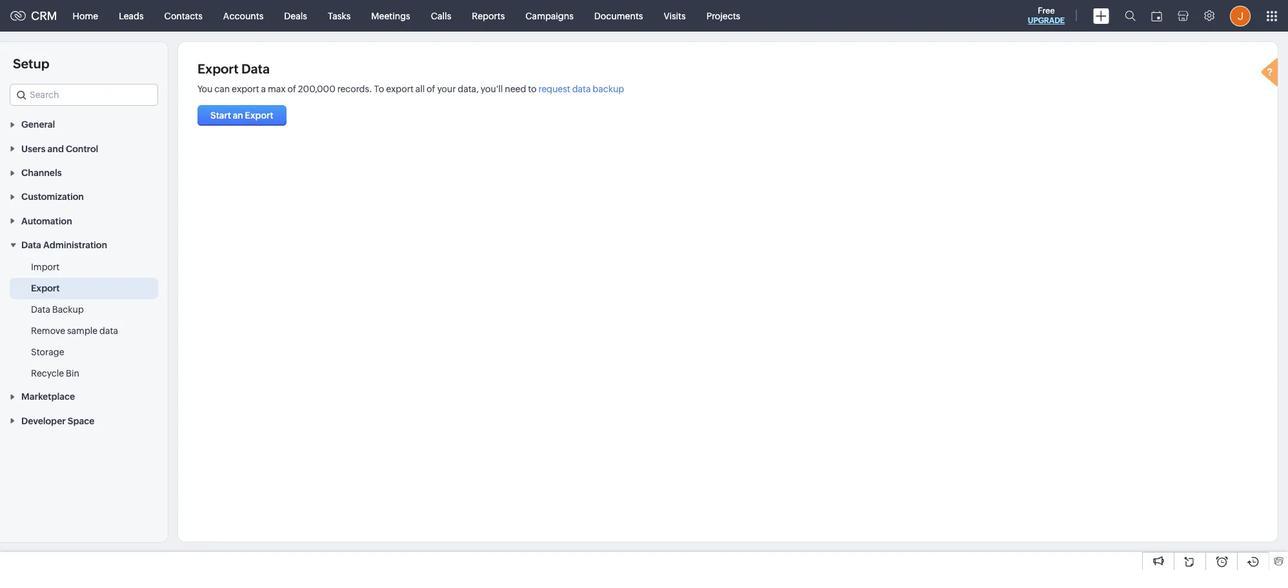 Task type: locate. For each thing, give the bounding box(es) containing it.
2 vertical spatial export
[[31, 283, 60, 294]]

marketplace
[[21, 392, 75, 402]]

and
[[47, 144, 64, 154]]

data left 'backup' on the left top of page
[[572, 84, 591, 94]]

developer
[[21, 416, 66, 427]]

1 vertical spatial export
[[245, 110, 273, 121]]

start an export button
[[198, 105, 286, 126]]

export down 'import' 'link'
[[31, 283, 60, 294]]

1 horizontal spatial data
[[572, 84, 591, 94]]

0 horizontal spatial export
[[232, 84, 259, 94]]

data administration
[[21, 240, 107, 250]]

storage
[[31, 347, 64, 358]]

export left a
[[232, 84, 259, 94]]

calls
[[431, 11, 451, 21]]

data inside dropdown button
[[21, 240, 41, 250]]

export
[[198, 61, 239, 76], [245, 110, 273, 121], [31, 283, 60, 294]]

1 vertical spatial data
[[21, 240, 41, 250]]

contacts
[[164, 11, 203, 21]]

automation button
[[0, 209, 168, 233]]

remove sample data link
[[31, 325, 118, 338]]

request data backup link
[[539, 84, 624, 94]]

customization
[[21, 192, 84, 202]]

calls link
[[421, 0, 462, 31]]

records.
[[337, 84, 372, 94]]

you can export a max of 200,000 records. to export all of your data, you'll need to request data backup
[[198, 84, 624, 94]]

data down export link
[[31, 305, 50, 315]]

2 vertical spatial data
[[31, 305, 50, 315]]

request
[[539, 84, 570, 94]]

1 horizontal spatial of
[[427, 84, 435, 94]]

import link
[[31, 261, 60, 274]]

calendar image
[[1152, 11, 1163, 21]]

1 of from the left
[[288, 84, 296, 94]]

0 horizontal spatial export
[[31, 283, 60, 294]]

2 horizontal spatial export
[[245, 110, 273, 121]]

search image
[[1125, 10, 1136, 21]]

None field
[[10, 84, 158, 106]]

bin
[[66, 369, 79, 379]]

all
[[415, 84, 425, 94]]

developer space button
[[0, 409, 168, 433]]

control
[[66, 144, 98, 154]]

recycle bin
[[31, 369, 79, 379]]

1 horizontal spatial export
[[198, 61, 239, 76]]

data up 'import' 'link'
[[21, 240, 41, 250]]

a
[[261, 84, 266, 94]]

data
[[241, 61, 270, 76], [21, 240, 41, 250], [31, 305, 50, 315]]

general
[[21, 120, 55, 130]]

0 horizontal spatial data
[[99, 326, 118, 336]]

start
[[210, 110, 231, 121]]

export right an
[[245, 110, 273, 121]]

can
[[214, 84, 230, 94]]

0 vertical spatial export
[[198, 61, 239, 76]]

need
[[505, 84, 526, 94]]

developer space
[[21, 416, 95, 427]]

documents
[[594, 11, 643, 21]]

free upgrade
[[1028, 6, 1065, 25]]

export link
[[31, 282, 60, 295]]

space
[[68, 416, 95, 427]]

to
[[528, 84, 537, 94]]

create menu element
[[1086, 0, 1117, 31]]

export inside the data administration region
[[31, 283, 60, 294]]

of
[[288, 84, 296, 94], [427, 84, 435, 94]]

data inside "remove sample data" link
[[99, 326, 118, 336]]

meetings link
[[361, 0, 421, 31]]

of right max
[[288, 84, 296, 94]]

backup
[[52, 305, 84, 315]]

0 horizontal spatial of
[[288, 84, 296, 94]]

of right all
[[427, 84, 435, 94]]

data right sample
[[99, 326, 118, 336]]

you
[[198, 84, 213, 94]]

export up can
[[198, 61, 239, 76]]

data,
[[458, 84, 479, 94]]

2 of from the left
[[427, 84, 435, 94]]

deals link
[[274, 0, 318, 31]]

home link
[[62, 0, 109, 31]]

0 vertical spatial data
[[572, 84, 591, 94]]

Search text field
[[10, 85, 157, 105]]

projects
[[707, 11, 741, 21]]

export
[[232, 84, 259, 94], [386, 84, 414, 94]]

data up a
[[241, 61, 270, 76]]

export inside start an export button
[[245, 110, 273, 121]]

leads
[[119, 11, 144, 21]]

1 horizontal spatial export
[[386, 84, 414, 94]]

upgrade
[[1028, 16, 1065, 25]]

data
[[572, 84, 591, 94], [99, 326, 118, 336]]

data inside region
[[31, 305, 50, 315]]

remove sample data
[[31, 326, 118, 336]]

contacts link
[[154, 0, 213, 31]]

you'll
[[481, 84, 503, 94]]

export left all
[[386, 84, 414, 94]]

export for export data
[[198, 61, 239, 76]]

projects link
[[696, 0, 751, 31]]

1 vertical spatial data
[[99, 326, 118, 336]]

visits link
[[654, 0, 696, 31]]

marketplace button
[[0, 385, 168, 409]]



Task type: describe. For each thing, give the bounding box(es) containing it.
reports link
[[462, 0, 515, 31]]

start an export
[[210, 110, 273, 121]]

general button
[[0, 112, 168, 136]]

1 export from the left
[[232, 84, 259, 94]]

crm
[[31, 9, 57, 23]]

campaigns link
[[515, 0, 584, 31]]

an
[[233, 110, 243, 121]]

data backup
[[31, 305, 84, 315]]

meetings
[[371, 11, 410, 21]]

reports
[[472, 11, 505, 21]]

export for export
[[31, 283, 60, 294]]

data for data administration
[[21, 240, 41, 250]]

deals
[[284, 11, 307, 21]]

to
[[374, 84, 384, 94]]

recycle
[[31, 369, 64, 379]]

visits
[[664, 11, 686, 21]]

backup
[[593, 84, 624, 94]]

tasks
[[328, 11, 351, 21]]

storage link
[[31, 346, 64, 359]]

200,000
[[298, 84, 336, 94]]

accounts link
[[213, 0, 274, 31]]

your
[[437, 84, 456, 94]]

profile image
[[1230, 5, 1251, 26]]

sample
[[67, 326, 98, 336]]

accounts
[[223, 11, 264, 21]]

automation
[[21, 216, 72, 226]]

help image
[[1259, 56, 1285, 91]]

administration
[[43, 240, 107, 250]]

channels
[[21, 168, 62, 178]]

users and control button
[[0, 136, 168, 161]]

channels button
[[0, 161, 168, 185]]

2 export from the left
[[386, 84, 414, 94]]

import
[[31, 262, 60, 272]]

tasks link
[[318, 0, 361, 31]]

export data
[[198, 61, 270, 76]]

users and control
[[21, 144, 98, 154]]

leads link
[[109, 0, 154, 31]]

documents link
[[584, 0, 654, 31]]

search element
[[1117, 0, 1144, 32]]

home
[[73, 11, 98, 21]]

data backup link
[[31, 303, 84, 316]]

recycle bin link
[[31, 367, 79, 380]]

remove
[[31, 326, 65, 336]]

users
[[21, 144, 45, 154]]

data administration region
[[0, 257, 168, 385]]

create menu image
[[1093, 8, 1110, 24]]

data for data backup
[[31, 305, 50, 315]]

crm link
[[10, 9, 57, 23]]

0 vertical spatial data
[[241, 61, 270, 76]]

customization button
[[0, 185, 168, 209]]

data administration button
[[0, 233, 168, 257]]

setup
[[13, 56, 49, 71]]

max
[[268, 84, 286, 94]]

free
[[1038, 6, 1055, 15]]

profile element
[[1223, 0, 1259, 31]]

campaigns
[[526, 11, 574, 21]]



Task type: vqa. For each thing, say whether or not it's contained in the screenshot.
Start an Export button
yes



